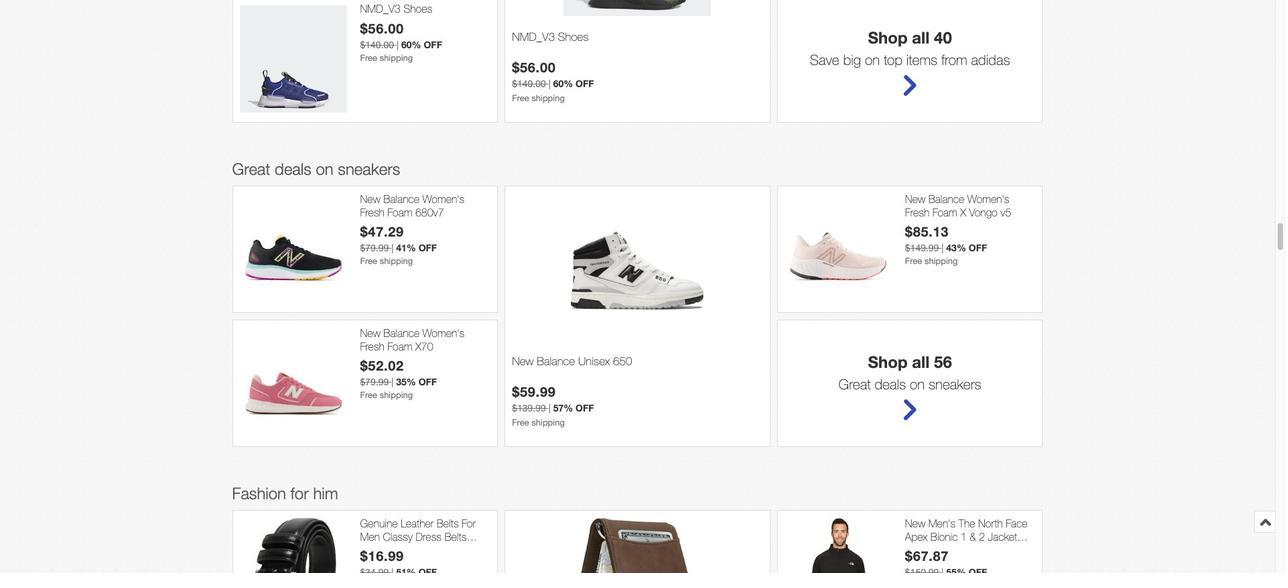 Task type: locate. For each thing, give the bounding box(es) containing it.
1 horizontal spatial shoes
[[558, 30, 589, 43]]

1 horizontal spatial 60%
[[553, 78, 573, 89]]

& right 1
[[970, 531, 977, 543]]

$56.00
[[360, 20, 404, 36], [512, 59, 556, 75]]

new inside new men's the north face apex bionic 1 & 2 jacket small medium large xl 2xl
[[906, 518, 926, 530]]

all inside shop all 40 save big on top items from adidas
[[913, 28, 930, 47]]

women's up vongo
[[968, 193, 1010, 205]]

$140.00
[[360, 39, 394, 50], [512, 78, 546, 89]]

fresh inside new balance women's fresh foam x70 $52.02 $79.99 | 35% off free shipping
[[360, 340, 385, 352]]

fresh
[[360, 206, 385, 218], [906, 206, 930, 218], [360, 340, 385, 352]]

women's inside new balance women's fresh foam x vongo v5 $85.13 $149.99 | 43% off free shipping
[[968, 193, 1010, 205]]

on inside shop all 56 great deals on sneakers
[[910, 376, 925, 392]]

0 vertical spatial $79.99
[[360, 243, 389, 253]]

off inside new balance women's fresh foam x70 $52.02 $79.99 | 35% off free shipping
[[419, 376, 437, 387]]

0 vertical spatial deals
[[275, 160, 312, 179]]

the
[[959, 518, 976, 530]]

$79.99 inside new balance women's fresh foam x70 $52.02 $79.99 | 35% off free shipping
[[360, 377, 389, 387]]

shop
[[868, 28, 908, 47], [868, 353, 908, 372]]

& inside genuine leather belts for men classy dress belts mens belt many colors & sizes
[[467, 544, 474, 556]]

new for $85.13
[[906, 193, 926, 205]]

2 shop from the top
[[868, 353, 908, 372]]

fresh up $47.29
[[360, 206, 385, 218]]

new balance unisex 650 link
[[512, 354, 763, 383]]

shipping inside nmd_v3 shoes $56.00 $140.00 | 60% off free shipping
[[380, 53, 413, 63]]

0 vertical spatial nmd_v3
[[360, 3, 401, 15]]

off inside $56.00 $140.00 | 60% off free shipping
[[576, 78, 594, 89]]

women's inside new balance women's fresh foam x70 $52.02 $79.99 | 35% off free shipping
[[423, 327, 465, 339]]

1 horizontal spatial $140.00
[[512, 78, 546, 89]]

men
[[360, 531, 380, 543]]

680v7
[[416, 206, 444, 218]]

fresh up $85.13
[[906, 206, 930, 218]]

nmd_v3 inside nmd_v3 shoes $56.00 $140.00 | 60% off free shipping
[[360, 3, 401, 15]]

shoes inside 'link'
[[558, 30, 589, 43]]

balance inside new balance women's fresh foam x vongo v5 $85.13 $149.99 | 43% off free shipping
[[929, 193, 965, 205]]

free inside nmd_v3 shoes $56.00 $140.00 | 60% off free shipping
[[360, 53, 377, 63]]

1 horizontal spatial nmd_v3
[[512, 30, 555, 43]]

1 vertical spatial great
[[839, 376, 871, 392]]

1 horizontal spatial on
[[865, 52, 880, 68]]

1 vertical spatial $79.99
[[360, 377, 389, 387]]

new balance women's fresh foam x70 link
[[360, 327, 491, 353]]

nmd_v3 shoes link
[[360, 3, 491, 16], [512, 30, 763, 59]]

on
[[865, 52, 880, 68], [316, 160, 334, 179], [910, 376, 925, 392]]

2xl
[[1014, 544, 1031, 556]]

dress
[[416, 531, 442, 543]]

sneakers up $47.29
[[338, 160, 400, 179]]

balance up x
[[929, 193, 965, 205]]

1 vertical spatial nmd_v3 shoes link
[[512, 30, 763, 59]]

new balance women's fresh foam x vongo v5 link
[[906, 193, 1036, 219]]

all for 40
[[913, 28, 930, 47]]

on inside shop all 40 save big on top items from adidas
[[865, 52, 880, 68]]

0 horizontal spatial &
[[467, 544, 474, 556]]

fresh inside new balance women's fresh foam x vongo v5 $85.13 $149.99 | 43% off free shipping
[[906, 206, 930, 218]]

| inside $59.99 $139.99 | 57% off free shipping
[[549, 403, 551, 414]]

0 vertical spatial shop
[[868, 28, 908, 47]]

0 horizontal spatial 60%
[[402, 39, 421, 50]]

1 horizontal spatial &
[[970, 531, 977, 543]]

fresh for $85.13
[[906, 206, 930, 218]]

1 vertical spatial shoes
[[558, 30, 589, 43]]

0 horizontal spatial sneakers
[[338, 160, 400, 179]]

0 vertical spatial $140.00
[[360, 39, 394, 50]]

women's inside the new balance women's fresh foam 680v7 $47.29 $79.99 | 41% off free shipping
[[423, 193, 465, 205]]

nmd_v3 for nmd_v3 shoes
[[512, 30, 555, 43]]

deals inside shop all 56 great deals on sneakers
[[875, 376, 906, 392]]

1 horizontal spatial sneakers
[[929, 376, 982, 392]]

all up items
[[913, 28, 930, 47]]

1 vertical spatial nmd_v3
[[512, 30, 555, 43]]

0 horizontal spatial $56.00
[[360, 20, 404, 36]]

$79.99 inside the new balance women's fresh foam 680v7 $47.29 $79.99 | 41% off free shipping
[[360, 243, 389, 253]]

balance for vongo
[[929, 193, 965, 205]]

sneakers down 56
[[929, 376, 982, 392]]

foam up $47.29
[[388, 206, 413, 218]]

x
[[961, 206, 967, 218]]

0 vertical spatial sneakers
[[338, 160, 400, 179]]

57%
[[553, 402, 573, 414]]

new up apex
[[906, 518, 926, 530]]

balance inside the new balance women's fresh foam 680v7 $47.29 $79.99 | 41% off free shipping
[[384, 193, 420, 205]]

all
[[913, 28, 930, 47], [913, 353, 930, 372]]

nmd_v3 shoes $56.00 $140.00 | 60% off free shipping
[[360, 3, 442, 63]]

shoes inside nmd_v3 shoes $56.00 $140.00 | 60% off free shipping
[[404, 3, 432, 15]]

& right "colors"
[[467, 544, 474, 556]]

foam inside new balance women's fresh foam x vongo v5 $85.13 $149.99 | 43% off free shipping
[[933, 206, 958, 218]]

foam
[[388, 206, 413, 218], [933, 206, 958, 218], [388, 340, 413, 352]]

off
[[424, 39, 442, 50], [576, 78, 594, 89], [419, 242, 437, 253], [969, 242, 988, 253], [419, 376, 437, 387], [576, 402, 594, 414]]

x70
[[416, 340, 433, 352]]

leather
[[401, 518, 434, 530]]

$16.99
[[360, 548, 404, 564]]

foam for $47.29
[[388, 206, 413, 218]]

women's up 680v7
[[423, 193, 465, 205]]

deals
[[275, 160, 312, 179], [875, 376, 906, 392]]

0 vertical spatial nmd_v3 shoes link
[[360, 3, 491, 16]]

men's
[[929, 518, 956, 530]]

bionic
[[931, 531, 958, 543]]

0 horizontal spatial on
[[316, 160, 334, 179]]

belts up "colors"
[[445, 531, 467, 543]]

new inside new balance women's fresh foam x70 $52.02 $79.99 | 35% off free shipping
[[360, 327, 381, 339]]

new balance women's fresh foam 680v7 $47.29 $79.99 | 41% off free shipping
[[360, 193, 465, 266]]

free inside $56.00 $140.00 | 60% off free shipping
[[512, 93, 529, 103]]

$79.99 down $52.02
[[360, 377, 389, 387]]

650
[[613, 354, 632, 368]]

colors
[[435, 544, 465, 556]]

new balance women's fresh foam x70 $52.02 $79.99 | 35% off free shipping
[[360, 327, 465, 400]]

sneakers
[[338, 160, 400, 179], [929, 376, 982, 392]]

0 vertical spatial on
[[865, 52, 880, 68]]

classy
[[383, 531, 413, 543]]

shop left 56
[[868, 353, 908, 372]]

| inside $56.00 $140.00 | 60% off free shipping
[[549, 78, 551, 89]]

off inside new balance women's fresh foam x vongo v5 $85.13 $149.99 | 43% off free shipping
[[969, 242, 988, 253]]

$56.00 $140.00 | 60% off free shipping
[[512, 59, 594, 103]]

sneakers inside shop all 56 great deals on sneakers
[[929, 376, 982, 392]]

2 vertical spatial on
[[910, 376, 925, 392]]

nmd_v3 for nmd_v3 shoes $56.00 $140.00 | 60% off free shipping
[[360, 3, 401, 15]]

0 horizontal spatial deals
[[275, 160, 312, 179]]

balance inside new balance women's fresh foam x70 $52.02 $79.99 | 35% off free shipping
[[384, 327, 420, 339]]

free inside new balance women's fresh foam x vongo v5 $85.13 $149.99 | 43% off free shipping
[[906, 256, 923, 266]]

1 vertical spatial all
[[913, 353, 930, 372]]

free inside $59.99 $139.99 | 57% off free shipping
[[512, 418, 529, 428]]

foam inside new balance women's fresh foam x70 $52.02 $79.99 | 35% off free shipping
[[388, 340, 413, 352]]

1 vertical spatial $140.00
[[512, 78, 546, 89]]

1 vertical spatial shop
[[868, 353, 908, 372]]

0 horizontal spatial nmd_v3 shoes link
[[360, 3, 491, 16]]

balance
[[384, 193, 420, 205], [929, 193, 965, 205], [384, 327, 420, 339], [537, 354, 575, 368]]

foam inside the new balance women's fresh foam 680v7 $47.29 $79.99 | 41% off free shipping
[[388, 206, 413, 218]]

1 horizontal spatial nmd_v3 shoes link
[[512, 30, 763, 59]]

|
[[397, 39, 399, 50], [549, 78, 551, 89], [392, 243, 394, 253], [942, 243, 944, 253], [392, 377, 394, 387], [549, 403, 551, 414]]

60%
[[402, 39, 421, 50], [553, 78, 573, 89]]

balance up 680v7
[[384, 193, 420, 205]]

shop inside shop all 56 great deals on sneakers
[[868, 353, 908, 372]]

1 horizontal spatial great
[[839, 376, 871, 392]]

free inside the new balance women's fresh foam 680v7 $47.29 $79.99 | 41% off free shipping
[[360, 256, 377, 266]]

genuine
[[360, 518, 398, 530]]

xl
[[1000, 544, 1011, 556]]

1 all from the top
[[913, 28, 930, 47]]

new up $52.02
[[360, 327, 381, 339]]

1 shop from the top
[[868, 28, 908, 47]]

new for $47.29
[[360, 193, 381, 205]]

0 horizontal spatial shoes
[[404, 3, 432, 15]]

0 horizontal spatial $140.00
[[360, 39, 394, 50]]

women's
[[423, 193, 465, 205], [968, 193, 1010, 205], [423, 327, 465, 339]]

new up $47.29
[[360, 193, 381, 205]]

1 vertical spatial &
[[467, 544, 474, 556]]

&
[[970, 531, 977, 543], [467, 544, 474, 556]]

items
[[907, 52, 938, 68]]

v5
[[1001, 206, 1012, 218]]

2 horizontal spatial on
[[910, 376, 925, 392]]

0 vertical spatial shoes
[[404, 3, 432, 15]]

save
[[810, 52, 840, 68]]

belts
[[437, 518, 459, 530], [445, 531, 467, 543]]

1 vertical spatial $56.00
[[512, 59, 556, 75]]

new balance women's fresh foam x vongo v5 $85.13 $149.99 | 43% off free shipping
[[906, 193, 1012, 266]]

shop up top
[[868, 28, 908, 47]]

shop inside shop all 40 save big on top items from adidas
[[868, 28, 908, 47]]

shoes for nmd_v3 shoes
[[558, 30, 589, 43]]

fresh up $52.02
[[360, 340, 385, 352]]

belts left 'for'
[[437, 518, 459, 530]]

fresh inside the new balance women's fresh foam 680v7 $47.29 $79.99 | 41% off free shipping
[[360, 206, 385, 218]]

nmd_v3
[[360, 3, 401, 15], [512, 30, 555, 43]]

1 $79.99 from the top
[[360, 243, 389, 253]]

for
[[291, 484, 309, 503]]

nmd_v3 shoes
[[512, 30, 589, 43]]

all inside shop all 56 great deals on sneakers
[[913, 353, 930, 372]]

0 horizontal spatial nmd_v3
[[360, 3, 401, 15]]

foam left x
[[933, 206, 958, 218]]

off inside $59.99 $139.99 | 57% off free shipping
[[576, 402, 594, 414]]

$79.99
[[360, 243, 389, 253], [360, 377, 389, 387]]

1 horizontal spatial deals
[[875, 376, 906, 392]]

0 vertical spatial $56.00
[[360, 20, 404, 36]]

new inside new balance women's fresh foam x vongo v5 $85.13 $149.99 | 43% off free shipping
[[906, 193, 926, 205]]

$52.02
[[360, 357, 404, 373]]

1 vertical spatial deals
[[875, 376, 906, 392]]

1 horizontal spatial $56.00
[[512, 59, 556, 75]]

nmd_v3 shoes link for $56.00
[[512, 30, 763, 59]]

| inside new balance women's fresh foam x vongo v5 $85.13 $149.99 | 43% off free shipping
[[942, 243, 944, 253]]

new inside the new balance women's fresh foam 680v7 $47.29 $79.99 | 41% off free shipping
[[360, 193, 381, 205]]

balance up x70
[[384, 327, 420, 339]]

great
[[232, 160, 270, 179], [839, 376, 871, 392]]

0 vertical spatial 60%
[[402, 39, 421, 50]]

2 all from the top
[[913, 353, 930, 372]]

0 vertical spatial &
[[970, 531, 977, 543]]

2 $79.99 from the top
[[360, 377, 389, 387]]

great deals on sneakers
[[232, 160, 400, 179]]

60% inside $56.00 $140.00 | 60% off free shipping
[[553, 78, 573, 89]]

free
[[360, 53, 377, 63], [512, 93, 529, 103], [360, 256, 377, 266], [906, 256, 923, 266], [360, 390, 377, 400], [512, 418, 529, 428]]

on for shop all 40
[[865, 52, 880, 68]]

0 vertical spatial belts
[[437, 518, 459, 530]]

foam left x70
[[388, 340, 413, 352]]

1 vertical spatial sneakers
[[929, 376, 982, 392]]

41%
[[396, 242, 416, 253]]

$79.99 down $47.29
[[360, 243, 389, 253]]

shoes
[[404, 3, 432, 15], [558, 30, 589, 43]]

0 vertical spatial all
[[913, 28, 930, 47]]

nmd_v3 inside 'link'
[[512, 30, 555, 43]]

1 vertical spatial on
[[316, 160, 334, 179]]

shipping
[[380, 53, 413, 63], [532, 93, 565, 103], [380, 256, 413, 266], [925, 256, 958, 266], [380, 390, 413, 400], [532, 418, 565, 428]]

new
[[360, 193, 381, 205], [906, 193, 926, 205], [360, 327, 381, 339], [512, 354, 534, 368], [906, 518, 926, 530]]

0 vertical spatial great
[[232, 160, 270, 179]]

1 vertical spatial 60%
[[553, 78, 573, 89]]

women's up x70
[[423, 327, 465, 339]]

all left 56
[[913, 353, 930, 372]]

& inside new men's the north face apex bionic 1 & 2 jacket small medium large xl 2xl
[[970, 531, 977, 543]]

new up $85.13
[[906, 193, 926, 205]]

shop all 40 save big on top items from adidas
[[810, 28, 1011, 68]]



Task type: vqa. For each thing, say whether or not it's contained in the screenshot.
60%
yes



Task type: describe. For each thing, give the bounding box(es) containing it.
shoes for nmd_v3 shoes $56.00 $140.00 | 60% off free shipping
[[404, 3, 432, 15]]

$79.99 for $52.02
[[360, 377, 389, 387]]

him
[[313, 484, 338, 503]]

shop for shop all 40
[[868, 28, 908, 47]]

unisex
[[578, 354, 610, 368]]

shipping inside new balance women's fresh foam x70 $52.02 $79.99 | 35% off free shipping
[[380, 390, 413, 400]]

fashion
[[232, 484, 286, 503]]

nmd_v3 shoes link for nmd_v3
[[360, 3, 491, 16]]

free inside new balance women's fresh foam x70 $52.02 $79.99 | 35% off free shipping
[[360, 390, 377, 400]]

fashion for him
[[232, 484, 338, 503]]

56
[[935, 353, 952, 372]]

new balance unisex 650
[[512, 354, 632, 368]]

foam for $85.13
[[933, 206, 958, 218]]

off inside the new balance women's fresh foam 680v7 $47.29 $79.99 | 41% off free shipping
[[419, 242, 437, 253]]

shipping inside $56.00 $140.00 | 60% off free shipping
[[532, 93, 565, 103]]

new balance women's fresh foam 680v7 link
[[360, 193, 491, 219]]

40
[[935, 28, 952, 47]]

all for 56
[[913, 353, 930, 372]]

1
[[961, 531, 967, 543]]

foam for $52.02
[[388, 340, 413, 352]]

$59.99 $139.99 | 57% off free shipping
[[512, 383, 594, 428]]

$47.29
[[360, 223, 404, 239]]

$140.00 inside nmd_v3 shoes $56.00 $140.00 | 60% off free shipping
[[360, 39, 394, 50]]

women's for $47.29
[[423, 193, 465, 205]]

$56.00 inside nmd_v3 shoes $56.00 $140.00 | 60% off free shipping
[[360, 20, 404, 36]]

off inside nmd_v3 shoes $56.00 $140.00 | 60% off free shipping
[[424, 39, 442, 50]]

0 horizontal spatial great
[[232, 160, 270, 179]]

new men's the north face apex bionic 1 & 2 jacket small medium large xl 2xl link
[[906, 518, 1036, 556]]

large
[[972, 544, 997, 556]]

balance for $47.29
[[384, 193, 420, 205]]

sizes
[[360, 556, 384, 568]]

balance for $52.02
[[384, 327, 420, 339]]

for
[[462, 518, 476, 530]]

fresh for $52.02
[[360, 340, 385, 352]]

new for $52.02
[[360, 327, 381, 339]]

small
[[906, 544, 930, 556]]

$56.00 inside $56.00 $140.00 | 60% off free shipping
[[512, 59, 556, 75]]

women's for vongo
[[968, 193, 1010, 205]]

$79.99 for $47.29
[[360, 243, 389, 253]]

mens
[[360, 544, 385, 556]]

shipping inside $59.99 $139.99 | 57% off free shipping
[[532, 418, 565, 428]]

many
[[408, 544, 433, 556]]

face
[[1006, 518, 1028, 530]]

apex
[[906, 531, 928, 543]]

genuine leather belts for men classy dress belts mens belt many colors & sizes link
[[360, 518, 491, 568]]

| inside the new balance women's fresh foam 680v7 $47.29 $79.99 | 41% off free shipping
[[392, 243, 394, 253]]

shipping inside the new balance women's fresh foam 680v7 $47.29 $79.99 | 41% off free shipping
[[380, 256, 413, 266]]

shop all 56 great deals on sneakers
[[839, 353, 982, 392]]

fresh for $47.29
[[360, 206, 385, 218]]

women's for $52.02
[[423, 327, 465, 339]]

35%
[[396, 376, 416, 387]]

top
[[884, 52, 903, 68]]

$67.87
[[906, 548, 949, 564]]

| inside new balance women's fresh foam x70 $52.02 $79.99 | 35% off free shipping
[[392, 377, 394, 387]]

$140.00 inside $56.00 $140.00 | 60% off free shipping
[[512, 78, 546, 89]]

$139.99
[[512, 403, 546, 414]]

| inside nmd_v3 shoes $56.00 $140.00 | 60% off free shipping
[[397, 39, 399, 50]]

adidas
[[972, 52, 1011, 68]]

vongo
[[970, 206, 998, 218]]

great inside shop all 56 great deals on sneakers
[[839, 376, 871, 392]]

big
[[844, 52, 861, 68]]

$85.13
[[906, 223, 949, 239]]

belt
[[388, 544, 405, 556]]

new men's the north face apex bionic 1 & 2 jacket small medium large xl 2xl
[[906, 518, 1031, 556]]

genuine leather belts for men classy dress belts mens belt many colors & sizes
[[360, 518, 476, 568]]

shop for shop all 56
[[868, 353, 908, 372]]

60% inside nmd_v3 shoes $56.00 $140.00 | 60% off free shipping
[[402, 39, 421, 50]]

43%
[[947, 242, 967, 253]]

$59.99
[[512, 383, 556, 400]]

on for shop all 56
[[910, 376, 925, 392]]

1 vertical spatial belts
[[445, 531, 467, 543]]

medium
[[933, 544, 969, 556]]

new up $59.99 on the left bottom
[[512, 354, 534, 368]]

2
[[980, 531, 986, 543]]

shipping inside new balance women's fresh foam x vongo v5 $85.13 $149.99 | 43% off free shipping
[[925, 256, 958, 266]]

$149.99
[[906, 243, 939, 253]]

north
[[979, 518, 1003, 530]]

balance up $59.99 on the left bottom
[[537, 354, 575, 368]]

from
[[942, 52, 968, 68]]

jacket
[[988, 531, 1018, 543]]



